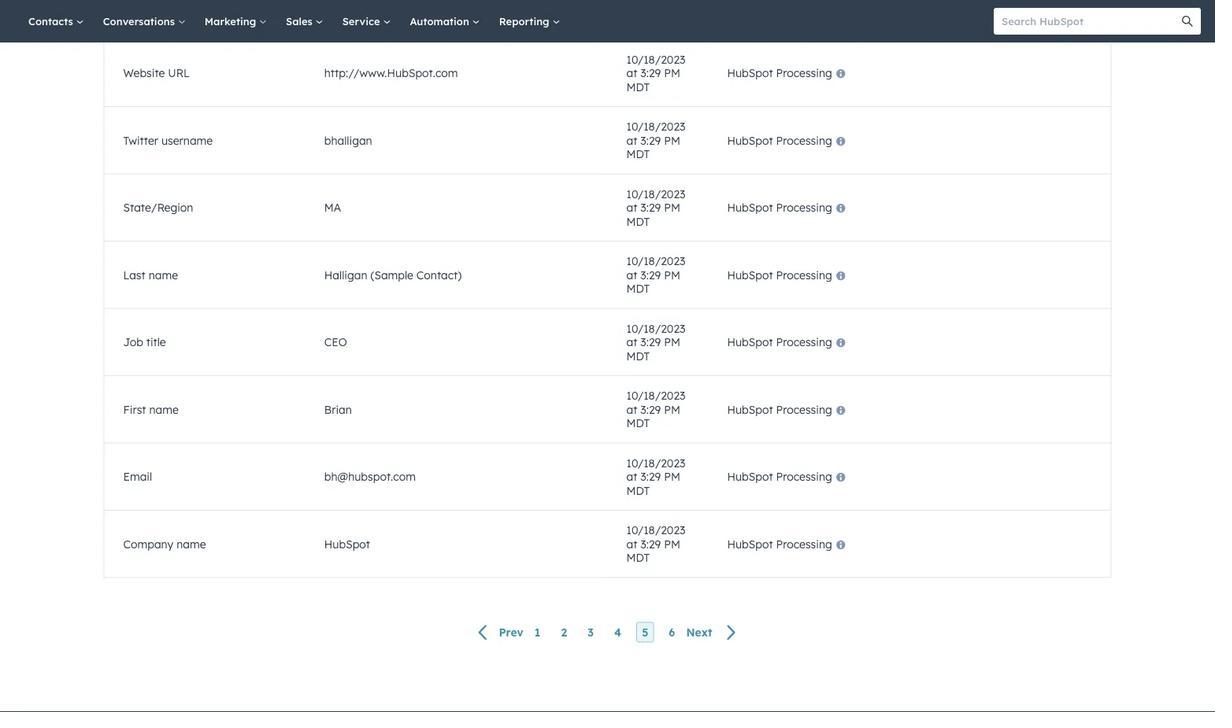 Task type: vqa. For each thing, say whether or not it's contained in the screenshot.
3:29 related to bh@hubspot.com
yes



Task type: locate. For each thing, give the bounding box(es) containing it.
10/18/2023 at 3:29 pm mdt for ma
[[627, 187, 686, 229]]

3 hubspot processing from the top
[[727, 201, 832, 215]]

1 at from the top
[[627, 66, 637, 80]]

search image
[[1182, 16, 1193, 27]]

10/18/2023 for brian
[[627, 389, 686, 403]]

3:29 for http://www.hubspot.com
[[641, 66, 661, 80]]

(sample
[[370, 268, 413, 282]]

hubspot for bh@hubspot.com
[[727, 470, 773, 484]]

mdt for bhalligan
[[627, 148, 650, 161]]

8 pm from the top
[[664, 538, 680, 552]]

processing
[[776, 66, 832, 80], [776, 134, 832, 148], [776, 201, 832, 215], [776, 268, 832, 282], [776, 336, 832, 350], [776, 403, 832, 417], [776, 470, 832, 484], [776, 538, 832, 552]]

name right the first on the bottom of page
[[149, 403, 179, 417]]

2 processing from the top
[[776, 134, 832, 148]]

name right company on the bottom left
[[177, 538, 206, 552]]

10/18/2023 at 3:29 pm mdt for bh@hubspot.com
[[627, 457, 686, 498]]

3 at from the top
[[627, 201, 637, 215]]

0 vertical spatial name
[[149, 268, 178, 282]]

automation
[[410, 15, 472, 28]]

7 at from the top
[[627, 470, 637, 484]]

pm for ceo
[[664, 336, 680, 350]]

processing for ceo
[[776, 336, 832, 350]]

5 hubspot processing from the top
[[727, 336, 832, 350]]

2 hubspot processing from the top
[[727, 134, 832, 148]]

1 vertical spatial name
[[149, 403, 179, 417]]

pm for http://www.hubspot.com
[[664, 66, 680, 80]]

Search HubSpot search field
[[994, 8, 1187, 35]]

1 10/18/2023 from the top
[[627, 53, 686, 66]]

3:29 for hubspot
[[641, 538, 661, 552]]

5 processing from the top
[[776, 336, 832, 350]]

8 10/18/2023 at 3:29 pm mdt from the top
[[627, 524, 686, 565]]

10/18/2023 at 3:29 pm mdt for hubspot
[[627, 524, 686, 565]]

pm for ma
[[664, 201, 680, 215]]

7 mdt from the top
[[627, 484, 650, 498]]

brian
[[324, 403, 352, 417]]

ceo
[[324, 336, 347, 350]]

2 3:29 from the top
[[641, 134, 661, 148]]

3:29 for ma
[[641, 201, 661, 215]]

processing for bhalligan
[[776, 134, 832, 148]]

4 10/18/2023 at 3:29 pm mdt from the top
[[627, 255, 686, 296]]

3 mdt from the top
[[627, 215, 650, 229]]

7 10/18/2023 at 3:29 pm mdt from the top
[[627, 457, 686, 498]]

at for brian
[[627, 403, 637, 417]]

10/18/2023 at 3:29 pm mdt
[[627, 53, 686, 94], [627, 120, 686, 161], [627, 187, 686, 229], [627, 255, 686, 296], [627, 322, 686, 363], [627, 389, 686, 431], [627, 457, 686, 498], [627, 524, 686, 565]]

2 mdt from the top
[[627, 148, 650, 161]]

6 3:29 from the top
[[641, 403, 661, 417]]

1 mdt from the top
[[627, 80, 650, 94]]

7 pm from the top
[[664, 470, 680, 484]]

10/18/2023 for bh@hubspot.com
[[627, 457, 686, 470]]

at
[[627, 66, 637, 80], [627, 134, 637, 148], [627, 201, 637, 215], [627, 268, 637, 282], [627, 336, 637, 350], [627, 403, 637, 417], [627, 470, 637, 484], [627, 538, 637, 552]]

hubspot for ceo
[[727, 336, 773, 350]]

8 hubspot processing from the top
[[727, 538, 832, 552]]

5 10/18/2023 from the top
[[627, 322, 686, 336]]

prev
[[499, 626, 524, 640]]

conversations link
[[93, 0, 195, 43]]

6 10/18/2023 at 3:29 pm mdt from the top
[[627, 389, 686, 431]]

3 processing from the top
[[776, 201, 832, 215]]

7 3:29 from the top
[[641, 470, 661, 484]]

email
[[123, 470, 152, 484]]

10/18/2023 at 3:29 pm mdt for halligan (sample contact)
[[627, 255, 686, 296]]

4 10/18/2023 from the top
[[627, 255, 686, 268]]

5 10/18/2023 at 3:29 pm mdt from the top
[[627, 322, 686, 363]]

service
[[342, 15, 383, 28]]

website
[[123, 66, 165, 80]]

8 processing from the top
[[776, 538, 832, 552]]

at for ma
[[627, 201, 637, 215]]

8 at from the top
[[627, 538, 637, 552]]

processing for ma
[[776, 201, 832, 215]]

mdt
[[627, 80, 650, 94], [627, 148, 650, 161], [627, 215, 650, 229], [627, 282, 650, 296], [627, 350, 650, 363], [627, 417, 650, 431], [627, 484, 650, 498], [627, 552, 650, 565]]

title
[[146, 336, 166, 350]]

4 hubspot processing from the top
[[727, 268, 832, 282]]

contacts
[[28, 15, 76, 28]]

8 mdt from the top
[[627, 552, 650, 565]]

8 10/18/2023 from the top
[[627, 524, 686, 538]]

10/18/2023 at 3:29 pm mdt for bhalligan
[[627, 120, 686, 161]]

hubspot
[[727, 66, 773, 80], [727, 134, 773, 148], [727, 201, 773, 215], [727, 268, 773, 282], [727, 336, 773, 350], [727, 403, 773, 417], [727, 470, 773, 484], [324, 538, 370, 552], [727, 538, 773, 552]]

4
[[614, 626, 622, 640]]

name for first name
[[149, 403, 179, 417]]

5 mdt from the top
[[627, 350, 650, 363]]

1 3:29 from the top
[[641, 66, 661, 80]]

3:29 for bhalligan
[[641, 134, 661, 148]]

halligan (sample contact)
[[324, 268, 462, 282]]

pm for halligan (sample contact)
[[664, 268, 680, 282]]

contact)
[[417, 268, 462, 282]]

6 processing from the top
[[776, 403, 832, 417]]

3:29 for ceo
[[641, 336, 661, 350]]

pm for bh@hubspot.com
[[664, 470, 680, 484]]

2 10/18/2023 at 3:29 pm mdt from the top
[[627, 120, 686, 161]]

5 at from the top
[[627, 336, 637, 350]]

http://www.hubspot.com
[[324, 66, 458, 80]]

4 processing from the top
[[776, 268, 832, 282]]

hubspot for halligan (sample contact)
[[727, 268, 773, 282]]

3:29 for halligan (sample contact)
[[641, 268, 661, 282]]

10/18/2023 at 3:29 pm mdt for http://www.hubspot.com
[[627, 53, 686, 94]]

2 10/18/2023 from the top
[[627, 120, 686, 134]]

6 pm from the top
[[664, 403, 680, 417]]

6 hubspot processing from the top
[[727, 403, 832, 417]]

name
[[149, 268, 178, 282], [149, 403, 179, 417], [177, 538, 206, 552]]

next button
[[681, 623, 746, 644]]

job title
[[123, 336, 166, 350]]

job
[[123, 336, 143, 350]]

10/18/2023
[[627, 53, 686, 66], [627, 120, 686, 134], [627, 187, 686, 201], [627, 255, 686, 268], [627, 322, 686, 336], [627, 389, 686, 403], [627, 457, 686, 470], [627, 524, 686, 538]]

4 button
[[609, 623, 627, 643]]

last
[[123, 268, 145, 282]]

bhalligan
[[324, 134, 372, 148]]

4 at from the top
[[627, 268, 637, 282]]

3 pm from the top
[[664, 201, 680, 215]]

sales link
[[276, 0, 333, 43]]

company name
[[123, 538, 206, 552]]

5 3:29 from the top
[[641, 336, 661, 350]]

7 10/18/2023 from the top
[[627, 457, 686, 470]]

search button
[[1174, 8, 1201, 35]]

hubspot for hubspot
[[727, 538, 773, 552]]

10/18/2023 at 3:29 pm mdt for brian
[[627, 389, 686, 431]]

10/18/2023 at 3:29 pm mdt for ceo
[[627, 322, 686, 363]]

1 10/18/2023 at 3:29 pm mdt from the top
[[627, 53, 686, 94]]

3:29
[[641, 66, 661, 80], [641, 134, 661, 148], [641, 201, 661, 215], [641, 268, 661, 282], [641, 336, 661, 350], [641, 403, 661, 417], [641, 470, 661, 484], [641, 538, 661, 552]]

pm for bhalligan
[[664, 134, 680, 148]]

10/18/2023 for ma
[[627, 187, 686, 201]]

5
[[642, 626, 648, 640]]

1 processing from the top
[[776, 66, 832, 80]]

3 10/18/2023 at 3:29 pm mdt from the top
[[627, 187, 686, 229]]

2 vertical spatial name
[[177, 538, 206, 552]]

4 pm from the top
[[664, 268, 680, 282]]

first
[[123, 403, 146, 417]]

6 mdt from the top
[[627, 417, 650, 431]]

5 button
[[636, 623, 654, 643]]

2 button
[[556, 623, 573, 643]]

at for bhalligan
[[627, 134, 637, 148]]

2 pm from the top
[[664, 134, 680, 148]]

1 pm from the top
[[664, 66, 680, 80]]

mdt for brian
[[627, 417, 650, 431]]

7 processing from the top
[[776, 470, 832, 484]]

5 pm from the top
[[664, 336, 680, 350]]

3 10/18/2023 from the top
[[627, 187, 686, 201]]

7 hubspot processing from the top
[[727, 470, 832, 484]]

10/18/2023 for http://www.hubspot.com
[[627, 53, 686, 66]]

marketing link
[[195, 0, 276, 43]]

3 3:29 from the top
[[641, 201, 661, 215]]

hubspot processing
[[727, 66, 832, 80], [727, 134, 832, 148], [727, 201, 832, 215], [727, 268, 832, 282], [727, 336, 832, 350], [727, 403, 832, 417], [727, 470, 832, 484], [727, 538, 832, 552]]

contacts link
[[19, 0, 93, 43]]

first name
[[123, 403, 179, 417]]

6 at from the top
[[627, 403, 637, 417]]

name right the last
[[149, 268, 178, 282]]

hubspot for bhalligan
[[727, 134, 773, 148]]

4 mdt from the top
[[627, 282, 650, 296]]

6 10/18/2023 from the top
[[627, 389, 686, 403]]

2 at from the top
[[627, 134, 637, 148]]

halligan
[[324, 268, 367, 282]]

pm
[[664, 66, 680, 80], [664, 134, 680, 148], [664, 201, 680, 215], [664, 268, 680, 282], [664, 336, 680, 350], [664, 403, 680, 417], [664, 470, 680, 484], [664, 538, 680, 552]]

conversations
[[103, 15, 178, 28]]

4 3:29 from the top
[[641, 268, 661, 282]]

hubspot for brian
[[727, 403, 773, 417]]

8 3:29 from the top
[[641, 538, 661, 552]]

hubspot processing for halligan (sample contact)
[[727, 268, 832, 282]]

1 hubspot processing from the top
[[727, 66, 832, 80]]

hubspot processing for bh@hubspot.com
[[727, 470, 832, 484]]



Task type: describe. For each thing, give the bounding box(es) containing it.
sales
[[286, 15, 316, 28]]

10/18/2023 for bhalligan
[[627, 120, 686, 134]]

marketing
[[205, 15, 259, 28]]

2
[[561, 626, 567, 640]]

twitter username
[[123, 134, 213, 148]]

name for last name
[[149, 268, 178, 282]]

website url
[[123, 66, 190, 80]]

hubspot processing for ma
[[727, 201, 832, 215]]

processing for http://www.hubspot.com
[[776, 66, 832, 80]]

username
[[161, 134, 213, 148]]

6
[[669, 626, 675, 640]]

pm for hubspot
[[664, 538, 680, 552]]

name for company name
[[177, 538, 206, 552]]

processing for bh@hubspot.com
[[776, 470, 832, 484]]

mdt for ceo
[[627, 350, 650, 363]]

processing for halligan (sample contact)
[[776, 268, 832, 282]]

last name
[[123, 268, 178, 282]]

hubspot for ma
[[727, 201, 773, 215]]

hubspot for http://www.hubspot.com
[[727, 66, 773, 80]]

service link
[[333, 0, 400, 43]]

mdt for bh@hubspot.com
[[627, 484, 650, 498]]

3:29 for bh@hubspot.com
[[641, 470, 661, 484]]

automation link
[[400, 0, 490, 43]]

mdt for hubspot
[[627, 552, 650, 565]]

at for http://www.hubspot.com
[[627, 66, 637, 80]]

reporting link
[[490, 0, 570, 43]]

processing for hubspot
[[776, 538, 832, 552]]

at for hubspot
[[627, 538, 637, 552]]

bh@hubspot.com
[[324, 470, 416, 484]]

hubspot processing for ceo
[[727, 336, 832, 350]]

twitter
[[123, 134, 158, 148]]

1 button
[[529, 623, 546, 643]]

reporting
[[499, 15, 552, 28]]

hubspot processing for bhalligan
[[727, 134, 832, 148]]

next
[[686, 626, 712, 640]]

3
[[588, 626, 594, 640]]

company
[[123, 538, 173, 552]]

3 button
[[582, 623, 599, 643]]

10/18/2023 for hubspot
[[627, 524, 686, 538]]

hubspot processing for brian
[[727, 403, 832, 417]]

at for halligan (sample contact)
[[627, 268, 637, 282]]

hubspot processing for http://www.hubspot.com
[[727, 66, 832, 80]]

url
[[168, 66, 190, 80]]

ma
[[324, 201, 341, 215]]

mdt for ma
[[627, 215, 650, 229]]

at for ceo
[[627, 336, 637, 350]]

10/18/2023 for ceo
[[627, 322, 686, 336]]

prev button
[[469, 623, 529, 644]]

mdt for http://www.hubspot.com
[[627, 80, 650, 94]]

state/region
[[123, 201, 193, 215]]

processing for brian
[[776, 403, 832, 417]]

pm for brian
[[664, 403, 680, 417]]

10/18/2023 for halligan (sample contact)
[[627, 255, 686, 268]]

pagination navigation
[[135, 623, 1080, 644]]

at for bh@hubspot.com
[[627, 470, 637, 484]]

3:29 for brian
[[641, 403, 661, 417]]

hubspot processing for hubspot
[[727, 538, 832, 552]]

mdt for halligan (sample contact)
[[627, 282, 650, 296]]

1
[[535, 626, 541, 640]]

6 button
[[663, 623, 681, 643]]



